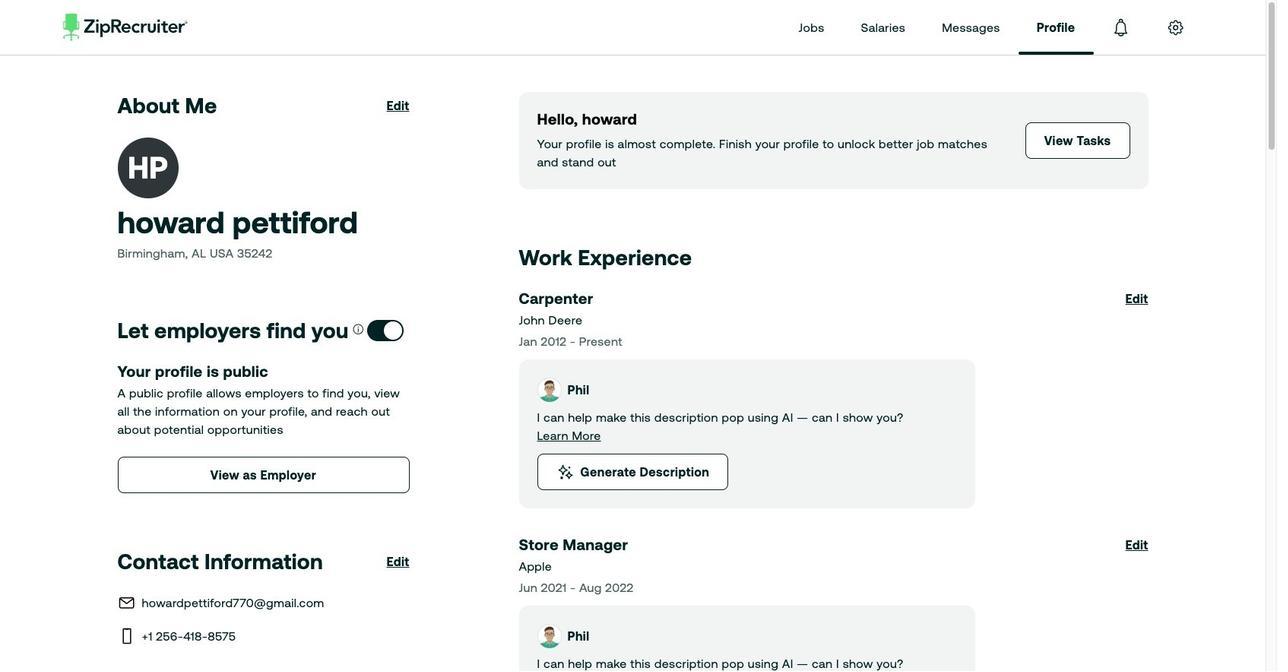 Task type: locate. For each thing, give the bounding box(es) containing it.
phil avatar image
[[537, 378, 562, 402], [537, 624, 562, 649]]

contact information element
[[0, 0, 1266, 671]]

None field
[[441, 281, 816, 319], [441, 359, 816, 397], [441, 436, 816, 475], [441, 514, 816, 552], [441, 281, 816, 319], [441, 359, 816, 397], [441, 436, 816, 475], [441, 514, 816, 552]]

1 vertical spatial phil avatar image
[[537, 624, 562, 649]]

more information element
[[0, 0, 1266, 671]]

websites element
[[0, 0, 1266, 671], [0, 0, 1266, 671]]

0 vertical spatial phil avatar image
[[537, 378, 562, 402]]



Task type: describe. For each thing, give the bounding box(es) containing it.
1 phil avatar image from the top
[[537, 378, 562, 402]]

2 phil avatar image from the top
[[537, 624, 562, 649]]

skills element
[[0, 0, 1266, 671]]

ziprecruiter image
[[63, 14, 187, 41]]



Task type: vqa. For each thing, say whether or not it's contained in the screenshot.
the "ziprecruiter" image
yes



